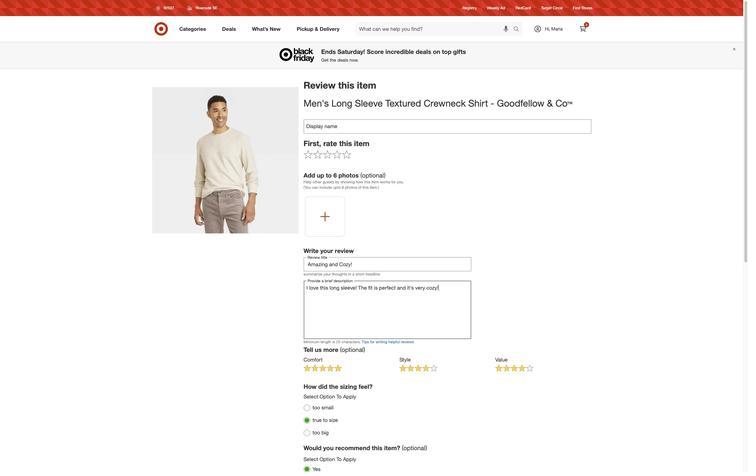Task type: locate. For each thing, give the bounding box(es) containing it.
showing
[[341, 180, 355, 184]]

1 select option to apply from the top
[[304, 393, 356, 400]]

1 vertical spatial too
[[313, 430, 320, 436]]

would
[[304, 444, 322, 452]]

headline
[[366, 272, 380, 277]]

6 right upto
[[342, 185, 344, 190]]

style
[[400, 357, 411, 363]]

(optional) up the item.)
[[361, 172, 386, 179]]

1 option from the top
[[320, 393, 335, 400]]

weekly ad link
[[487, 5, 506, 11]]

1 vertical spatial select option to apply
[[304, 456, 356, 463]]

select up yes option
[[304, 456, 318, 463]]

item up sleeve
[[357, 79, 377, 91]]

incredible
[[386, 48, 414, 55]]

the right 'did'
[[329, 383, 339, 390]]

to left size
[[323, 417, 328, 424]]

hi,
[[545, 26, 551, 31]]

goodfellow
[[497, 97, 545, 109]]

1 horizontal spatial 6
[[342, 185, 344, 190]]

0 vertical spatial 6
[[334, 172, 337, 179]]

rate
[[323, 139, 337, 148]]

0 vertical spatial option
[[320, 393, 335, 400]]

select option to apply down 'you'
[[304, 456, 356, 463]]

deals left now.
[[338, 57, 348, 63]]

the inside ends saturday! score incredible deals on top gifts get the deals now.
[[330, 57, 336, 63]]

your left thoughts
[[324, 272, 331, 277]]

too small radio
[[304, 405, 310, 411]]

item right rate
[[354, 139, 370, 148]]

(optional) for photos
[[361, 172, 386, 179]]

sizing
[[340, 383, 357, 390]]

to
[[326, 172, 332, 179], [323, 417, 328, 424]]

0 vertical spatial deals
[[416, 48, 432, 55]]

find
[[573, 6, 581, 10]]

1 vertical spatial apply
[[343, 456, 356, 463]]

the right the get
[[330, 57, 336, 63]]

select
[[304, 393, 318, 400], [304, 456, 318, 463]]

write
[[304, 247, 319, 255]]

1 horizontal spatial for
[[392, 180, 396, 184]]

apply down the sizing
[[343, 393, 356, 400]]

too right too small radio
[[313, 405, 320, 411]]

1 vertical spatial for
[[370, 340, 375, 344]]

photos up 'showing'
[[339, 172, 359, 179]]

you
[[323, 444, 334, 452]]

(you
[[304, 185, 311, 190]]

writing
[[376, 340, 388, 344]]

for inside add up to 6 photos (optional) help other guests by showing how this item works for you. (you can include upto 6 photos of this item.)
[[392, 180, 396, 184]]

true
[[313, 417, 322, 424]]

search button
[[511, 22, 526, 37]]

0 horizontal spatial for
[[370, 340, 375, 344]]

value
[[496, 357, 508, 363]]

apply
[[343, 393, 356, 400], [343, 456, 356, 463]]

now.
[[350, 57, 359, 63]]

did
[[319, 383, 328, 390]]

men's long sleeve textured crewneck shirt - goodfellow & co™
[[304, 97, 573, 109]]

find stores link
[[573, 5, 593, 11]]

select option to apply for how did the
[[304, 393, 356, 400]]

reviews
[[401, 340, 414, 344]]

pickup & delivery link
[[291, 22, 348, 36]]

0 vertical spatial for
[[392, 180, 396, 184]]

None text field
[[304, 119, 592, 133]]

this right rate
[[339, 139, 352, 148]]

0 vertical spatial to
[[326, 172, 332, 179]]

help
[[304, 180, 312, 184]]

0 vertical spatial apply
[[343, 393, 356, 400]]

helpful
[[389, 340, 400, 344]]

2 option from the top
[[320, 456, 335, 463]]

by
[[336, 180, 340, 184]]

the
[[330, 57, 336, 63], [329, 383, 339, 390]]

stores
[[582, 6, 593, 10]]

ends
[[321, 48, 336, 55]]

true to size
[[313, 417, 338, 424]]

categories link
[[174, 22, 214, 36]]

2 to from the top
[[337, 456, 342, 463]]

size
[[329, 417, 338, 424]]

0 vertical spatial to
[[337, 393, 342, 400]]

0 vertical spatial item
[[357, 79, 377, 91]]

maria
[[552, 26, 563, 31]]

0 vertical spatial select option to apply
[[304, 393, 356, 400]]

&
[[315, 26, 319, 32], [547, 97, 553, 109]]

0 vertical spatial your
[[321, 247, 333, 255]]

to down how did the sizing feel?
[[337, 393, 342, 400]]

0 vertical spatial &
[[315, 26, 319, 32]]

for left you.
[[392, 180, 396, 184]]

your
[[321, 247, 333, 255], [324, 272, 331, 277]]

0 vertical spatial too
[[313, 405, 320, 411]]

to up "guests"
[[326, 172, 332, 179]]

new
[[270, 26, 281, 32]]

I love this long sleeve! The fit is perfect and it's very cozy! text field
[[304, 281, 472, 339]]

1 vertical spatial to
[[337, 456, 342, 463]]

6
[[334, 172, 337, 179], [342, 185, 344, 190]]

0 vertical spatial (optional)
[[361, 172, 386, 179]]

deals link
[[217, 22, 244, 36]]

2 apply from the top
[[343, 456, 356, 463]]

recommend
[[336, 444, 370, 452]]

1 horizontal spatial deals
[[416, 48, 432, 55]]

0 horizontal spatial 6
[[334, 172, 337, 179]]

2 select option to apply from the top
[[304, 456, 356, 463]]

1 vertical spatial your
[[324, 272, 331, 277]]

1 vertical spatial 6
[[342, 185, 344, 190]]

1 apply from the top
[[343, 393, 356, 400]]

to down 'recommend'
[[337, 456, 342, 463]]

2 select from the top
[[304, 456, 318, 463]]

pickup & delivery
[[297, 26, 340, 32]]

3
[[586, 23, 588, 27]]

2 too from the top
[[313, 430, 320, 436]]

1 horizontal spatial &
[[547, 97, 553, 109]]

what's new
[[252, 26, 281, 32]]

item?
[[384, 444, 400, 452]]

tips for writing helpful reviews button
[[362, 339, 414, 345]]

apply for would you recommend this item? (optional)
[[343, 456, 356, 463]]

pickup
[[297, 26, 314, 32]]

add up to 6 photos (optional) help other guests by showing how this item works for you. (you can include upto 6 photos of this item.)
[[304, 172, 404, 190]]

search
[[511, 26, 526, 33]]

registry link
[[463, 5, 477, 11]]

1 vertical spatial deals
[[338, 57, 348, 63]]

option down 'you'
[[320, 456, 335, 463]]

1 select from the top
[[304, 393, 318, 400]]

0 vertical spatial the
[[330, 57, 336, 63]]

1 to from the top
[[337, 393, 342, 400]]

0 horizontal spatial &
[[315, 26, 319, 32]]

& right pickup
[[315, 26, 319, 32]]

too left big
[[313, 430, 320, 436]]

select for how did the
[[304, 393, 318, 400]]

get
[[321, 57, 329, 63]]

apply down 'recommend'
[[343, 456, 356, 463]]

1 too from the top
[[313, 405, 320, 411]]

for
[[392, 180, 396, 184], [370, 340, 375, 344]]

deals left on
[[416, 48, 432, 55]]

photos down 'showing'
[[345, 185, 357, 190]]

first, rate this item
[[304, 139, 370, 148]]

option
[[320, 393, 335, 400], [320, 456, 335, 463]]

(optional) down characters.
[[340, 346, 365, 353]]

to
[[337, 393, 342, 400], [337, 456, 342, 463]]

other
[[313, 180, 322, 184]]

2 vertical spatial (optional)
[[402, 444, 427, 452]]

to for would you recommend this item?
[[337, 456, 342, 463]]

select option to apply
[[304, 393, 356, 400], [304, 456, 356, 463]]

select option to apply up small
[[304, 393, 356, 400]]

& left co™
[[547, 97, 553, 109]]

1 vertical spatial option
[[320, 456, 335, 463]]

item up the item.)
[[372, 180, 379, 184]]

2 vertical spatial item
[[372, 180, 379, 184]]

categories
[[179, 26, 206, 32]]

shirt
[[469, 97, 488, 109]]

(optional) inside add up to 6 photos (optional) help other guests by showing how this item works for you. (you can include upto 6 photos of this item.)
[[361, 172, 386, 179]]

for right tips
[[370, 340, 375, 344]]

option down 'did'
[[320, 393, 335, 400]]

select down how
[[304, 393, 318, 400]]

too for too big
[[313, 430, 320, 436]]

0 vertical spatial select
[[304, 393, 318, 400]]

deals
[[416, 48, 432, 55], [338, 57, 348, 63]]

1 vertical spatial select
[[304, 456, 318, 463]]

None text field
[[304, 257, 472, 271]]

target circle
[[542, 6, 563, 10]]

(optional)
[[361, 172, 386, 179], [340, 346, 365, 353], [402, 444, 427, 452]]

your right write
[[321, 247, 333, 255]]

(optional) right item?
[[402, 444, 427, 452]]

6 up by
[[334, 172, 337, 179]]

short
[[356, 272, 365, 277]]



Task type: vqa. For each thing, say whether or not it's contained in the screenshot.
Registry link
yes



Task type: describe. For each thing, give the bounding box(es) containing it.
-
[[491, 97, 495, 109]]

too big
[[313, 430, 329, 436]]

select option to apply for would you recommend this item?
[[304, 456, 356, 463]]

to inside add up to 6 photos (optional) help other guests by showing how this item works for you. (you can include upto 6 photos of this item.)
[[326, 172, 332, 179]]

you.
[[397, 180, 404, 184]]

too for too small
[[313, 405, 320, 411]]

review this item
[[304, 79, 377, 91]]

apply for feel?
[[343, 393, 356, 400]]

riverside se button
[[184, 2, 222, 14]]

too big radio
[[304, 430, 310, 436]]

a
[[353, 272, 355, 277]]

men's
[[304, 97, 329, 109]]

92507
[[164, 5, 174, 10]]

score
[[367, 48, 384, 55]]

what's new link
[[247, 22, 289, 36]]

deals
[[222, 26, 236, 32]]

tell us more (optional)
[[304, 346, 365, 353]]

guests
[[323, 180, 334, 184]]

1 vertical spatial item
[[354, 139, 370, 148]]

too small
[[313, 405, 334, 411]]

us
[[315, 346, 322, 353]]

circle
[[553, 6, 563, 10]]

1 vertical spatial &
[[547, 97, 553, 109]]

big
[[322, 430, 329, 436]]

target circle link
[[542, 5, 563, 11]]

this left item?
[[372, 444, 383, 452]]

1 vertical spatial to
[[323, 417, 328, 424]]

up
[[317, 172, 324, 179]]

would you recommend this item? (optional)
[[304, 444, 427, 452]]

this right how
[[364, 180, 371, 184]]

include
[[320, 185, 332, 190]]

top
[[442, 48, 452, 55]]

on
[[433, 48, 441, 55]]

riverside
[[196, 5, 212, 10]]

hi, maria
[[545, 26, 563, 31]]

What can we help you find? suggestions appear below search field
[[356, 22, 515, 36]]

how
[[304, 383, 317, 390]]

tips
[[362, 340, 369, 344]]

co™
[[556, 97, 573, 109]]

ad
[[501, 6, 506, 10]]

delivery
[[320, 26, 340, 32]]

tell
[[304, 346, 313, 353]]

weekly ad
[[487, 6, 506, 10]]

true to size radio
[[304, 417, 310, 424]]

weekly
[[487, 6, 500, 10]]

upto
[[333, 185, 341, 190]]

first,
[[304, 139, 321, 148]]

of
[[358, 185, 362, 190]]

more
[[324, 346, 339, 353]]

option for would you recommend this item?
[[320, 456, 335, 463]]

thoughts
[[332, 272, 347, 277]]

feel?
[[359, 383, 373, 390]]

add
[[304, 172, 315, 179]]

minimum
[[304, 340, 320, 344]]

ends saturday! score incredible deals on top gifts get the deals now.
[[321, 48, 466, 63]]

your for write
[[321, 247, 333, 255]]

summarize
[[304, 272, 323, 277]]

0 vertical spatial photos
[[339, 172, 359, 179]]

0 horizontal spatial deals
[[338, 57, 348, 63]]

option for how did the
[[320, 393, 335, 400]]

review
[[304, 79, 336, 91]]

small
[[322, 405, 334, 411]]

1 vertical spatial photos
[[345, 185, 357, 190]]

registry
[[463, 6, 477, 10]]

redcard
[[516, 6, 531, 10]]

crewneck
[[424, 97, 466, 109]]

length
[[321, 340, 331, 344]]

how did the sizing feel?
[[304, 383, 373, 390]]

this up long
[[338, 79, 355, 91]]

redcard link
[[516, 5, 531, 11]]

works
[[380, 180, 390, 184]]

3 link
[[576, 22, 590, 36]]

1 vertical spatial (optional)
[[340, 346, 365, 353]]

1 vertical spatial the
[[329, 383, 339, 390]]

comfort
[[304, 357, 323, 363]]

how
[[356, 180, 363, 184]]

select for would you recommend this item?
[[304, 456, 318, 463]]

saturday!
[[338, 48, 365, 55]]

sleeve
[[355, 97, 383, 109]]

what's
[[252, 26, 269, 32]]

(optional) for item?
[[402, 444, 427, 452]]

write your review
[[304, 247, 354, 255]]

to for how did the
[[337, 393, 342, 400]]

find stores
[[573, 6, 593, 10]]

in
[[349, 272, 352, 277]]

20
[[336, 340, 341, 344]]

textured
[[386, 97, 421, 109]]

target
[[542, 6, 552, 10]]

can
[[312, 185, 319, 190]]

item inside add up to 6 photos (optional) help other guests by showing how this item works for you. (you can include upto 6 photos of this item.)
[[372, 180, 379, 184]]

is
[[333, 340, 335, 344]]

Yes radio
[[304, 466, 310, 472]]

your for summarize
[[324, 272, 331, 277]]

this right of
[[363, 185, 369, 190]]

long
[[332, 97, 353, 109]]

se
[[213, 5, 218, 10]]



